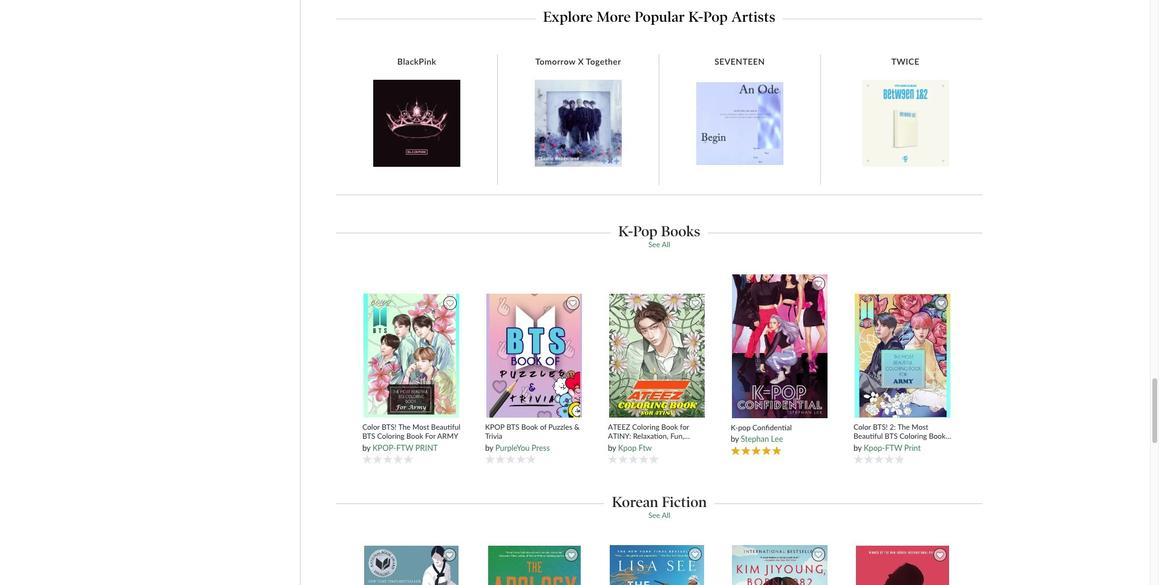 Task type: locate. For each thing, give the bounding box(es) containing it.
pop inside 'section'
[[704, 8, 728, 25]]

the
[[398, 423, 411, 432], [898, 423, 910, 432]]

color inside 'color bts! 2: the most beautiful bts coloring book for army'
[[854, 423, 871, 432]]

1 horizontal spatial ftw
[[885, 443, 903, 453]]

1 horizontal spatial bts
[[507, 423, 520, 432]]

0 horizontal spatial for
[[425, 432, 436, 441]]

blackpink image
[[373, 80, 460, 167]]

ftw left print
[[885, 443, 903, 453]]

0 horizontal spatial bts!
[[382, 423, 397, 432]]

pop
[[704, 8, 728, 25], [633, 223, 658, 240]]

0 vertical spatial see all link
[[649, 240, 670, 249]]

2 vertical spatial k-
[[731, 424, 738, 433]]

beautiful inside "color bts! the most beautiful bts coloring book for army by kpop-ftw print"
[[431, 423, 461, 432]]

color inside "color bts! the most beautiful bts coloring book for army by kpop-ftw print"
[[362, 423, 380, 432]]

coloring up the relaxation,
[[632, 423, 660, 432]]

color up kpop-
[[362, 423, 380, 432]]

1 bts! from the left
[[382, 423, 397, 432]]

pop left artists
[[704, 8, 728, 25]]

1 horizontal spatial most
[[912, 423, 929, 432]]

ateez coloring book for atiny: relaxation, fun, creativity, image
[[609, 294, 706, 419]]

color bts! 2: the most beautiful bts coloring book for army link
[[854, 423, 952, 451]]

2 see from the top
[[649, 511, 660, 520]]

kpop-ftw print link
[[864, 443, 921, 453]]

2 horizontal spatial coloring
[[900, 432, 927, 441]]

for
[[425, 432, 436, 441], [854, 441, 864, 451]]

korean fiction see all
[[612, 494, 707, 520]]

bts
[[507, 423, 520, 432], [362, 432, 375, 441], [885, 432, 898, 441]]

1 horizontal spatial the
[[898, 423, 910, 432]]

color up the kpop-
[[854, 423, 871, 432]]

color bts! the most beautiful bts coloring book for army by kpop-ftw print
[[362, 423, 461, 453]]

2 the from the left
[[898, 423, 910, 432]]

see all link down books
[[649, 240, 670, 249]]

0 horizontal spatial bts
[[362, 432, 375, 441]]

k- inside k-pop books see all
[[618, 223, 633, 240]]

1 vertical spatial see
[[649, 511, 660, 520]]

ftw
[[396, 443, 413, 453], [885, 443, 903, 453]]

kpop-ftw print link
[[373, 443, 438, 453]]

0 horizontal spatial ftw
[[396, 443, 413, 453]]

the vegetarian image
[[856, 546, 950, 586]]

book
[[521, 423, 538, 432], [662, 423, 678, 432], [407, 432, 423, 441], [929, 432, 946, 441]]

kpop bts book of puzzles & trivia image
[[486, 294, 583, 419]]

army inside 'color bts! 2: the most beautiful bts coloring book for army'
[[866, 441, 887, 451]]

bts up kpop-
[[362, 432, 375, 441]]

pop
[[738, 424, 751, 433]]

popular
[[635, 8, 685, 25]]

all down books
[[662, 240, 670, 249]]

together
[[586, 56, 621, 67]]

1 color from the left
[[362, 423, 380, 432]]

2 bts! from the left
[[873, 423, 888, 432]]

kpop bts book of puzzles & trivia by purpleyou press
[[485, 423, 580, 453]]

twice
[[892, 56, 920, 67]]

k- right popular
[[689, 8, 704, 25]]

bts! up kpop-
[[382, 423, 397, 432]]

k-
[[689, 8, 704, 25], [618, 223, 633, 240], [731, 424, 738, 433]]

k-pop books see all
[[618, 223, 701, 249]]

print
[[905, 443, 921, 453]]

2 most from the left
[[912, 423, 929, 432]]

1 most from the left
[[413, 423, 429, 432]]

1 see all link from the top
[[649, 240, 670, 249]]

1 horizontal spatial pop
[[704, 8, 728, 25]]

beautiful
[[431, 423, 461, 432], [854, 432, 883, 441]]

2:
[[890, 423, 896, 432]]

all down fiction on the bottom
[[662, 511, 670, 520]]

seventeen link
[[709, 56, 771, 67]]

army
[[437, 432, 458, 441], [866, 441, 887, 451]]

book inside 'color bts! 2: the most beautiful bts coloring book for army'
[[929, 432, 946, 441]]

0 vertical spatial pop
[[704, 8, 728, 25]]

the right 2:
[[898, 423, 910, 432]]

k-pop confidential link
[[731, 424, 829, 433]]

0 horizontal spatial color
[[362, 423, 380, 432]]

1 the from the left
[[398, 423, 411, 432]]

see inside korean fiction see all
[[649, 511, 660, 520]]

2 horizontal spatial bts
[[885, 432, 898, 441]]

2 ftw from the left
[[885, 443, 903, 453]]

by down trivia
[[485, 443, 493, 453]]

for
[[680, 423, 689, 432]]

bts! inside "color bts! the most beautiful bts coloring book for army by kpop-ftw print"
[[382, 423, 397, 432]]

color for by
[[362, 423, 380, 432]]

kim jiyoung, born 1982: a novel image
[[732, 545, 829, 586]]

1 horizontal spatial beautiful
[[854, 432, 883, 441]]

pop left books
[[633, 223, 658, 240]]

1 vertical spatial see all link
[[649, 511, 670, 520]]

coloring up kpop-
[[377, 432, 405, 441]]

of
[[540, 423, 547, 432]]

1 vertical spatial pop
[[633, 223, 658, 240]]

coloring
[[632, 423, 660, 432], [377, 432, 405, 441], [900, 432, 927, 441]]

beautiful up the kpop-
[[854, 432, 883, 441]]

purpleyou press link
[[495, 443, 550, 453]]

bts! for by
[[382, 423, 397, 432]]

k-pop confidential by stephan lee
[[731, 424, 792, 444]]

ateez
[[608, 423, 630, 432]]

0 horizontal spatial k-
[[618, 223, 633, 240]]

0 vertical spatial all
[[662, 240, 670, 249]]

0 horizontal spatial beautiful
[[431, 423, 461, 432]]

1 all from the top
[[662, 240, 670, 249]]

coloring up print
[[900, 432, 927, 441]]

confidential
[[753, 424, 792, 433]]

coloring inside "color bts! the most beautiful bts coloring book for army by kpop-ftw print"
[[377, 432, 405, 441]]

1 ftw from the left
[[396, 443, 413, 453]]

the island of sea women: a novel image
[[610, 545, 705, 586]]

ftw
[[639, 443, 652, 453]]

2 horizontal spatial k-
[[731, 424, 738, 433]]

1 horizontal spatial army
[[866, 441, 887, 451]]

by
[[731, 435, 739, 444], [362, 443, 371, 453], [485, 443, 493, 453], [608, 443, 616, 453], [854, 443, 862, 453]]

0 horizontal spatial army
[[437, 432, 458, 441]]

1 horizontal spatial k-
[[689, 8, 704, 25]]

seventeen
[[715, 56, 765, 67]]

k- inside 'k-pop confidential by stephan lee'
[[731, 424, 738, 433]]

k- left books
[[618, 223, 633, 240]]

see all link down korean on the right of the page
[[649, 511, 670, 520]]

blackpink link
[[391, 56, 442, 67]]

2 color from the left
[[854, 423, 871, 432]]

color
[[362, 423, 380, 432], [854, 423, 871, 432]]

explore
[[543, 8, 593, 25]]

1 vertical spatial k-
[[618, 223, 633, 240]]

by down the "pop"
[[731, 435, 739, 444]]

bts!
[[382, 423, 397, 432], [873, 423, 888, 432]]

see all link
[[649, 240, 670, 249], [649, 511, 670, 520]]

&
[[574, 423, 580, 432]]

most
[[413, 423, 429, 432], [912, 423, 929, 432]]

k- left confidential
[[731, 424, 738, 433]]

0 vertical spatial see
[[649, 240, 660, 249]]

tomorrow x together link
[[529, 56, 627, 67]]

see
[[649, 240, 660, 249], [649, 511, 660, 520]]

1 see from the top
[[649, 240, 660, 249]]

puzzles
[[549, 423, 573, 432]]

bts! left 2:
[[873, 423, 888, 432]]

bts down 2:
[[885, 432, 898, 441]]

bts right kpop
[[507, 423, 520, 432]]

1 horizontal spatial color
[[854, 423, 871, 432]]

2 all from the top
[[662, 511, 670, 520]]

by left kpop-
[[362, 443, 371, 453]]

ftw down the color bts! the most beautiful bts coloring book for army link
[[396, 443, 413, 453]]

for inside "color bts! the most beautiful bts coloring book for army by kpop-ftw print"
[[425, 432, 436, 441]]

0 horizontal spatial most
[[413, 423, 429, 432]]

bts inside 'color bts! 2: the most beautiful bts coloring book for army'
[[885, 432, 898, 441]]

1 horizontal spatial for
[[854, 441, 864, 451]]

tomorrow
[[536, 56, 576, 67]]

by down atiny:
[[608, 443, 616, 453]]

by inside "color bts! the most beautiful bts coloring book for army by kpop-ftw print"
[[362, 443, 371, 453]]

all inside korean fiction see all
[[662, 511, 670, 520]]

0 horizontal spatial the
[[398, 423, 411, 432]]

1 horizontal spatial bts!
[[873, 423, 888, 432]]

by inside kpop bts book of puzzles & trivia by purpleyou press
[[485, 443, 493, 453]]

trivia
[[485, 432, 503, 441]]

bts! inside 'color bts! 2: the most beautiful bts coloring book for army'
[[873, 423, 888, 432]]

book inside ateez coloring book for atiny: relaxation, fun, creativity,
[[662, 423, 678, 432]]

1 horizontal spatial coloring
[[632, 423, 660, 432]]

0 horizontal spatial coloring
[[377, 432, 405, 441]]

0 horizontal spatial pop
[[633, 223, 658, 240]]

beautiful up print
[[431, 423, 461, 432]]

all
[[662, 240, 670, 249], [662, 511, 670, 520]]

1 vertical spatial all
[[662, 511, 670, 520]]

for inside 'color bts! 2: the most beautiful bts coloring book for army'
[[854, 441, 864, 451]]

2 see all link from the top
[[649, 511, 670, 520]]

color bts! 2: the most beautiful bts coloring book for army image
[[855, 294, 951, 419]]

0 vertical spatial k-
[[689, 8, 704, 25]]

the up kpop-ftw print link
[[398, 423, 411, 432]]



Task type: vqa. For each thing, say whether or not it's contained in the screenshot.
MANAGE PREFERENCES
no



Task type: describe. For each thing, give the bounding box(es) containing it.
seventeen image
[[696, 82, 784, 165]]

see all link for see
[[649, 511, 670, 520]]

army inside "color bts! the most beautiful bts coloring book for army by kpop-ftw print"
[[437, 432, 458, 441]]

fiction
[[662, 494, 707, 511]]

coloring inside ateez coloring book for atiny: relaxation, fun, creativity,
[[632, 423, 660, 432]]

most inside 'color bts! 2: the most beautiful bts coloring book for army'
[[912, 423, 929, 432]]

kpop
[[618, 443, 637, 453]]

print
[[415, 443, 438, 453]]

k- for pop
[[731, 424, 738, 433]]

kpop-
[[864, 443, 885, 453]]

stephan
[[741, 435, 769, 444]]

see all link for books
[[649, 240, 670, 249]]

books
[[661, 223, 701, 240]]

ateez coloring book for atiny: relaxation, fun, creativity, link
[[608, 423, 707, 451]]

x
[[578, 56, 584, 67]]

stephan lee link
[[741, 435, 783, 444]]

press
[[532, 443, 550, 453]]

see inside k-pop books see all
[[649, 240, 660, 249]]

more
[[597, 8, 631, 25]]

color bts! the most beautiful bts coloring book for army link
[[362, 423, 461, 441]]

kpop bts book of puzzles & trivia link
[[485, 423, 584, 441]]

purpleyou
[[495, 443, 530, 453]]

color bts! 2: the most beautiful bts coloring book for army
[[854, 423, 946, 451]]

korean
[[612, 494, 658, 511]]

tomorrow x together image
[[535, 80, 622, 167]]

coloring inside 'color bts! 2: the most beautiful bts coloring book for army'
[[900, 432, 927, 441]]

explore more popular k-pop artists
[[543, 8, 776, 25]]

bts inside "color bts! the most beautiful bts coloring book for army by kpop-ftw print"
[[362, 432, 375, 441]]

explore more popular k-pop artists section
[[336, 5, 983, 25]]

twice link
[[886, 56, 926, 67]]

k-pop confidential image
[[732, 274, 829, 419]]

lee
[[771, 435, 783, 444]]

beautiful inside 'color bts! 2: the most beautiful bts coloring book for army'
[[854, 432, 883, 441]]

ftw inside "color bts! the most beautiful bts coloring book for army by kpop-ftw print"
[[396, 443, 413, 453]]

creativity,
[[608, 441, 641, 451]]

pachinko image
[[364, 546, 459, 586]]

book inside "color bts! the most beautiful bts coloring book for army by kpop-ftw print"
[[407, 432, 423, 441]]

book inside kpop bts book of puzzles & trivia by purpleyou press
[[521, 423, 538, 432]]

ateez coloring book for atiny: relaxation, fun, creativity,
[[608, 423, 689, 451]]

bts! for army
[[873, 423, 888, 432]]

k- inside 'section'
[[689, 8, 704, 25]]

by left the kpop-
[[854, 443, 862, 453]]

kpop-
[[373, 443, 396, 453]]

twice image
[[862, 80, 949, 167]]

color bts! the most beautiful bts coloring book for army image
[[363, 294, 460, 419]]

the apology image
[[488, 546, 581, 586]]

blackpink
[[397, 56, 436, 67]]

k- for pop
[[618, 223, 633, 240]]

all inside k-pop books see all
[[662, 240, 670, 249]]

pop inside k-pop books see all
[[633, 223, 658, 240]]

the inside "color bts! the most beautiful bts coloring book for army by kpop-ftw print"
[[398, 423, 411, 432]]

artists
[[732, 8, 776, 25]]

most inside "color bts! the most beautiful bts coloring book for army by kpop-ftw print"
[[413, 423, 429, 432]]

by kpop ftw
[[608, 443, 652, 453]]

fun,
[[671, 432, 684, 441]]

bts inside kpop bts book of puzzles & trivia by purpleyou press
[[507, 423, 520, 432]]

kpop ftw link
[[618, 443, 652, 453]]

kpop
[[485, 423, 505, 432]]

by inside 'k-pop confidential by stephan lee'
[[731, 435, 739, 444]]

the inside 'color bts! 2: the most beautiful bts coloring book for army'
[[898, 423, 910, 432]]

atiny:
[[608, 432, 631, 441]]

tomorrow x together
[[536, 56, 621, 67]]

by kpop-ftw print
[[854, 443, 921, 453]]

color for army
[[854, 423, 871, 432]]

relaxation,
[[633, 432, 669, 441]]



